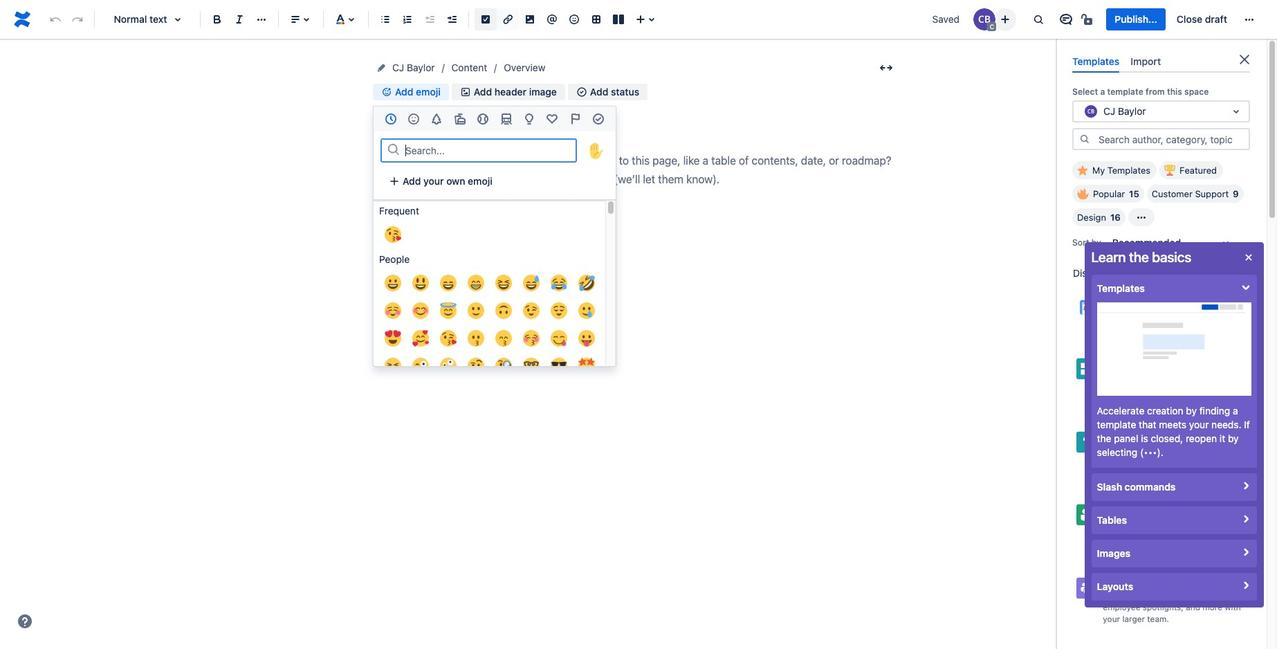 Task type: describe. For each thing, give the bounding box(es) containing it.
add emoji
[[395, 86, 441, 98]]

publish...
[[1115, 13, 1158, 25]]

1 horizontal spatial the
[[1130, 249, 1150, 265]]

customer
[[1152, 188, 1193, 199]]

my templates button
[[1073, 161, 1158, 179]]

panel
[[1115, 433, 1139, 444]]

slash
[[1098, 481, 1123, 493]]

and for all hands meeting
[[1187, 602, 1201, 613]]

4
[[1104, 356, 1110, 368]]

1 vertical spatial cj baylor
[[1104, 105, 1147, 117]]

:grinning: image
[[385, 275, 401, 291]]

find and replace image
[[1031, 11, 1048, 28]]

popular
[[1094, 188, 1126, 199]]

flags image
[[568, 111, 584, 127]]

content link
[[452, 60, 487, 76]]

0 vertical spatial on-
[[1113, 294, 1128, 306]]

:face_with_monocle: image
[[496, 358, 512, 375]]

layouts
[[1098, 581, 1134, 593]]

:zany_face: image
[[440, 358, 457, 375]]

4 ls retrospective use this framework to reflect back on your team?s work and use what youve learned to improve.
[[1104, 356, 1238, 405]]

numbered list ⌘⇧7 image
[[399, 11, 416, 28]]

0 vertical spatial 1
[[1128, 294, 1133, 306]]

0 vertical spatial templates
[[1073, 55, 1120, 67]]

add status button
[[568, 84, 648, 101]]

use
[[1203, 383, 1217, 393]]

add emoji image
[[381, 87, 392, 98]]

it
[[1220, 433, 1226, 444]]

working
[[1148, 322, 1178, 332]]

15
[[1130, 188, 1140, 199]]

text
[[150, 13, 167, 25]]

add header image
[[474, 86, 557, 98]]

:sweat_smile: image
[[523, 275, 540, 291]]

role.
[[1151, 541, 1168, 551]]

use
[[1104, 372, 1119, 382]]

build
[[1104, 445, 1123, 455]]

emoji inside dropdown button
[[416, 86, 441, 98]]

images button
[[1092, 540, 1257, 568]]

objects image
[[521, 111, 538, 127]]

own
[[447, 175, 466, 187]]

templates.
[[1155, 267, 1202, 279]]

by inside 5 whys analysis build team trust by identifying problems and proposing solutions as a group.
[[1168, 445, 1177, 455]]

space
[[1185, 87, 1209, 97]]

basics
[[1153, 249, 1192, 265]]

normal text
[[114, 13, 167, 25]]

more image
[[1242, 11, 1258, 28]]

group.
[[1111, 468, 1136, 478]]

a inside accelerate creation by finding a template that meets your needs. if the panel is closed, reopen it by selecting (•••).
[[1234, 405, 1239, 417]]

design
[[1078, 212, 1107, 223]]

on
[[1104, 383, 1113, 393]]

a inside "90-day plan create a 90-day plan to help new hires get up to speed and succeed in their new role."
[[1132, 518, 1136, 528]]

proposing
[[1159, 456, 1198, 467]]

:relaxed: image
[[385, 303, 401, 319]]

from
[[1146, 87, 1166, 97]]

select
[[1073, 87, 1099, 97]]

solutions
[[1200, 456, 1235, 467]]

featured button
[[1160, 161, 1224, 179]]

add image, video, or file image
[[522, 11, 539, 28]]

130
[[1135, 267, 1153, 279]]

accelerate
[[1098, 405, 1145, 417]]

learned
[[1129, 395, 1158, 405]]

table image
[[588, 11, 605, 28]]

1 horizontal spatial on-
[[1129, 310, 1142, 320]]

closed,
[[1152, 433, 1184, 444]]

emoji image
[[566, 11, 583, 28]]

a inside 5 whys analysis build team trust by identifying problems and proposing solutions as a group.
[[1104, 468, 1108, 478]]

tab list containing templates
[[1067, 50, 1256, 73]]

is
[[1142, 433, 1149, 444]]

back
[[1219, 372, 1238, 382]]

1 horizontal spatial cj
[[1104, 105, 1116, 117]]

:smile: image
[[440, 275, 457, 291]]

add status
[[590, 86, 640, 98]]

normal
[[114, 13, 147, 25]]

accelerate creation by finding a template that meets your needs. if the panel is closed, reopen it by selecting (•••).
[[1098, 405, 1251, 458]]

hands
[[1117, 575, 1145, 587]]

:sunglasses: image
[[551, 358, 568, 375]]

identifying
[[1179, 445, 1220, 455]]

frequent
[[379, 205, 419, 217]]

layouts image
[[611, 11, 627, 28]]

1-on-1 meeting run 1-on-1 meetings and maintain productive working relationships.
[[1104, 294, 1236, 332]]

my templates
[[1093, 165, 1151, 176]]

commands
[[1125, 481, 1176, 493]]

0 vertical spatial baylor
[[407, 62, 435, 73]]

sort by
[[1073, 237, 1102, 248]]

:smiling_face_with_tear: image
[[579, 303, 595, 319]]

0 vertical spatial day
[[1120, 502, 1136, 514]]

learn the basics
[[1092, 249, 1192, 265]]

meetings
[[1148, 310, 1184, 320]]

:wink: image
[[523, 303, 540, 319]]

as
[[1238, 456, 1247, 467]]

outdent ⇧tab image
[[422, 11, 438, 28]]

emoji picker dialog
[[373, 106, 617, 649]]

Emoji name field
[[401, 141, 576, 160]]

select a template from this space
[[1073, 87, 1209, 97]]

this for retrospective
[[1121, 372, 1135, 382]]

up
[[1140, 529, 1150, 540]]

by right sort
[[1092, 237, 1102, 248]]

templates button
[[1092, 275, 1257, 303]]

meeting
[[1147, 575, 1184, 587]]

5 whys analysis build team trust by identifying problems and proposing solutions as a group.
[[1104, 429, 1247, 478]]

:rofl: image
[[579, 275, 595, 291]]

in
[[1104, 541, 1111, 551]]

action item image
[[478, 11, 494, 28]]

analysis
[[1139, 429, 1176, 441]]

5
[[1104, 429, 1110, 441]]

:blush: image
[[413, 303, 429, 319]]

symbols image
[[544, 111, 561, 127]]

selecting
[[1098, 446, 1138, 458]]

:upside_down: image
[[496, 303, 512, 319]]

by right it
[[1229, 433, 1240, 444]]

travel & places image
[[498, 111, 515, 127]]

move this page image
[[376, 62, 387, 73]]

needs.
[[1212, 419, 1242, 431]]

design 16
[[1078, 212, 1121, 223]]

that
[[1139, 419, 1157, 431]]

recommended
[[1113, 237, 1182, 249]]

import
[[1131, 55, 1162, 67]]

indent tab image
[[444, 11, 460, 28]]

and for 5 whys analysis
[[1142, 456, 1157, 467]]

and inside "90-day plan create a 90-day plan to help new hires get up to speed and succeed in their new role."
[[1188, 529, 1203, 540]]

business
[[1128, 591, 1163, 601]]

:kissing_heart: image
[[385, 226, 401, 243]]

close draft
[[1177, 13, 1228, 25]]

productivity image
[[591, 111, 607, 127]]

template inside accelerate creation by finding a template that meets your needs. if the panel is closed, reopen it by selecting (•••).
[[1098, 419, 1137, 431]]

:smiling_face_with_3_hearts: image
[[413, 330, 429, 347]]

nature image
[[429, 111, 445, 127]]

this for template
[[1168, 87, 1183, 97]]

9
[[1234, 188, 1240, 199]]

displaying
[[1074, 267, 1120, 279]]

1 horizontal spatial new
[[1217, 518, 1233, 528]]

0 vertical spatial 1-
[[1104, 294, 1113, 306]]

0 vertical spatial plan
[[1139, 502, 1158, 514]]

align left image
[[287, 11, 304, 28]]

link image
[[500, 11, 516, 28]]

bullet list ⌘⇧8 image
[[377, 11, 394, 28]]

:star_struck: image
[[579, 358, 595, 375]]

finding
[[1200, 405, 1231, 417]]

customer support 9
[[1152, 188, 1240, 199]]

0 horizontal spatial 90-
[[1104, 502, 1120, 514]]

spotlights,
[[1143, 602, 1184, 613]]

recommended button
[[1105, 232, 1243, 254]]



Task type: vqa. For each thing, say whether or not it's contained in the screenshot.
The Dependent Dropdown
no



Task type: locate. For each thing, give the bounding box(es) containing it.
templates down all
[[1098, 282, 1146, 294]]

run
[[1104, 310, 1119, 320]]

a up needs.
[[1234, 405, 1239, 417]]

90-day plan create a 90-day plan to help new hires get up to speed and succeed in their new role.
[[1104, 502, 1238, 551]]

plan down commands
[[1139, 502, 1158, 514]]

1 vertical spatial this
[[1121, 372, 1135, 382]]

0 vertical spatial new
[[1217, 518, 1233, 528]]

cj down select a template from this space
[[1104, 105, 1116, 117]]

this
[[1168, 87, 1183, 97], [1121, 372, 1135, 382]]

1 vertical spatial emoji
[[468, 175, 493, 187]]

:kissing: image
[[468, 330, 485, 347]]

whys
[[1112, 429, 1137, 441]]

add your own emoji button
[[381, 170, 501, 192]]

problems
[[1104, 456, 1140, 467]]

0 vertical spatial the
[[1130, 249, 1150, 265]]

:innocent: image
[[440, 303, 457, 319]]

no restrictions image
[[1081, 11, 1097, 28]]

a up get
[[1132, 518, 1136, 528]]

support
[[1196, 188, 1230, 199]]

90- up tables
[[1104, 502, 1120, 514]]

learn
[[1092, 249, 1127, 265]]

to left help
[[1188, 518, 1196, 528]]

maintain
[[1203, 310, 1236, 320]]

1 horizontal spatial cj baylor
[[1104, 105, 1147, 117]]

your inside button
[[424, 175, 444, 187]]

choose an emoji category tab list
[[374, 107, 616, 132]]

what
[[1219, 383, 1238, 393]]

trust
[[1147, 445, 1165, 455]]

by down closed,
[[1168, 445, 1177, 455]]

create
[[1104, 518, 1130, 528]]

add for add emoji
[[395, 86, 414, 98]]

invite to edit image
[[998, 11, 1014, 27]]

and inside 1-on-1 meeting run 1-on-1 meetings and maintain productive working relationships.
[[1187, 310, 1201, 320]]

layouts button
[[1092, 573, 1257, 601]]

by up meets
[[1187, 405, 1198, 417]]

and inside 4 ls retrospective use this framework to reflect back on your team?s work and use what youve learned to improve.
[[1186, 383, 1201, 393]]

1 vertical spatial new
[[1133, 541, 1149, 551]]

header
[[495, 86, 527, 98]]

plan
[[1139, 502, 1158, 514], [1169, 518, 1186, 528]]

new up "succeed"
[[1217, 518, 1233, 528]]

mention image
[[544, 11, 561, 28]]

templates up select
[[1073, 55, 1120, 67]]

retrospective
[[1125, 356, 1187, 368]]

tab list
[[1067, 50, 1256, 73]]

cj right "move this page" icon
[[392, 62, 404, 73]]

emoji right own in the left top of the page
[[468, 175, 493, 187]]

this inside 4 ls retrospective use this framework to reflect back on your team?s work and use what youve learned to improve.
[[1121, 372, 1135, 382]]

your up the reopen
[[1190, 419, 1210, 431]]

and up improve.
[[1186, 383, 1201, 393]]

plan up 'speed'
[[1169, 518, 1186, 528]]

make page full-width image
[[878, 60, 895, 76]]

baylor down select a template from this space
[[1119, 105, 1147, 117]]

cj baylor down select a template from this space
[[1104, 105, 1147, 117]]

0 vertical spatial 90-
[[1104, 502, 1120, 514]]

0 vertical spatial cj
[[392, 62, 404, 73]]

confluence image
[[11, 8, 33, 30]]

your inside 4 ls retrospective use this framework to reflect back on your team?s work and use what youve learned to improve.
[[1116, 383, 1133, 393]]

and inside all hands meeting share business updates, victories, employee spotlights, and more with your larger team.
[[1187, 602, 1201, 613]]

:joy: image
[[551, 275, 568, 291]]

the up the build
[[1098, 433, 1112, 444]]

1 horizontal spatial this
[[1168, 87, 1183, 97]]

close image
[[1241, 249, 1257, 266]]

Give this page a title text field
[[373, 108, 899, 131]]

:stuck_out_tongue_closed_eyes: image
[[385, 358, 401, 375]]

team?s
[[1135, 383, 1163, 393]]

open image
[[1229, 103, 1245, 120]]

:grin: image
[[468, 275, 485, 291]]

and down updates,
[[1187, 602, 1201, 613]]

1 vertical spatial template
[[1098, 419, 1137, 431]]

1 vertical spatial the
[[1098, 433, 1112, 444]]

hires
[[1104, 529, 1123, 540]]

emoji down cj baylor link
[[416, 86, 441, 98]]

0 horizontal spatial cj
[[392, 62, 404, 73]]

a right select
[[1101, 87, 1106, 97]]

this right from
[[1168, 87, 1183, 97]]

all
[[1104, 575, 1115, 587]]

this right use
[[1121, 372, 1135, 382]]

:relieved: image
[[551, 303, 568, 319]]

90- up up
[[1139, 518, 1153, 528]]

0 horizontal spatial plan
[[1139, 502, 1158, 514]]

(•••).
[[1141, 446, 1164, 458]]

a
[[1101, 87, 1106, 97], [1234, 405, 1239, 417], [1104, 468, 1108, 478], [1132, 518, 1136, 528]]

slash commands button
[[1092, 473, 1257, 501]]

updates,
[[1165, 591, 1199, 601]]

:face_with_raised_eyebrow: image
[[468, 358, 485, 375]]

baylor
[[407, 62, 435, 73], [1119, 105, 1147, 117]]

1- up run
[[1104, 294, 1113, 306]]

to up work
[[1181, 372, 1189, 382]]

1 vertical spatial baylor
[[1119, 105, 1147, 117]]

1 vertical spatial cj
[[1104, 105, 1116, 117]]

more
[[1203, 602, 1223, 613]]

cj baylor up add emoji
[[392, 62, 435, 73]]

to
[[1181, 372, 1189, 382], [1160, 395, 1168, 405], [1188, 518, 1196, 528], [1152, 529, 1160, 540]]

1 horizontal spatial plan
[[1169, 518, 1186, 528]]

team
[[1125, 445, 1145, 455]]

:nerd: image
[[523, 358, 540, 375]]

:yum: image
[[551, 330, 568, 347]]

italic ⌘i image
[[231, 11, 248, 28]]

add right image icon
[[474, 86, 492, 98]]

your left own in the left top of the page
[[424, 175, 444, 187]]

displaying all 130 templates.
[[1074, 267, 1202, 279]]

normal text button
[[100, 4, 195, 35]]

0 horizontal spatial 1
[[1128, 294, 1133, 306]]

0 horizontal spatial new
[[1133, 541, 1149, 551]]

1 horizontal spatial 1
[[1142, 310, 1146, 320]]

meeting
[[1135, 294, 1171, 306]]

day
[[1120, 502, 1136, 514], [1153, 518, 1167, 528]]

:stuck_out_tongue_winking_eye: image
[[413, 358, 429, 375]]

publish... button
[[1107, 8, 1166, 30]]

and down help
[[1188, 529, 1203, 540]]

:smiley: image
[[413, 275, 429, 291]]

get
[[1125, 529, 1138, 540]]

None text field
[[1083, 105, 1086, 119]]

to right up
[[1152, 529, 1160, 540]]

0 vertical spatial emoji
[[416, 86, 441, 98]]

template down accelerate
[[1098, 419, 1137, 431]]

1 horizontal spatial day
[[1153, 518, 1167, 528]]

close templates and import image
[[1237, 51, 1254, 68]]

1 vertical spatial 90-
[[1139, 518, 1153, 528]]

:laughing: image
[[496, 275, 512, 291]]

emoji inside button
[[468, 175, 493, 187]]

0 horizontal spatial the
[[1098, 433, 1112, 444]]

add inside button
[[474, 86, 492, 98]]

overview
[[504, 62, 546, 73]]

people
[[379, 253, 410, 265]]

add right add emoji icon
[[395, 86, 414, 98]]

templates
[[1073, 55, 1120, 67], [1108, 165, 1151, 176], [1098, 282, 1146, 294]]

search icon image
[[1080, 133, 1091, 144]]

work
[[1165, 383, 1184, 393]]

featured
[[1180, 165, 1218, 176]]

1- up productive
[[1121, 310, 1129, 320]]

add left status
[[590, 86, 609, 98]]

:stuck_out_tongue: image
[[579, 330, 595, 347]]

larger
[[1123, 614, 1146, 624]]

add inside dropdown button
[[590, 86, 609, 98]]

baylor up add emoji
[[407, 62, 435, 73]]

0 horizontal spatial on-
[[1113, 294, 1128, 306]]

add
[[395, 86, 414, 98], [474, 86, 492, 98], [590, 86, 609, 98], [403, 175, 421, 187]]

my
[[1093, 165, 1106, 176]]

to down work
[[1160, 395, 1168, 405]]

speed
[[1162, 529, 1186, 540]]

undo ⌘z image
[[47, 11, 64, 28]]

1 horizontal spatial emoji
[[468, 175, 493, 187]]

0 horizontal spatial cj baylor
[[392, 62, 435, 73]]

image
[[529, 86, 557, 98]]

bold ⌘b image
[[209, 11, 226, 28]]

cj
[[392, 62, 404, 73], [1104, 105, 1116, 117]]

1 horizontal spatial baylor
[[1119, 105, 1147, 117]]

0 horizontal spatial 1-
[[1104, 294, 1113, 306]]

tables
[[1098, 514, 1128, 526]]

help
[[1198, 518, 1215, 528]]

more formatting image
[[253, 11, 270, 28]]

and inside 5 whys analysis build team trust by identifying problems and proposing solutions as a group.
[[1142, 456, 1157, 467]]

0 horizontal spatial baylor
[[407, 62, 435, 73]]

add for add your own emoji
[[403, 175, 421, 187]]

help image
[[17, 613, 33, 630]]

day up create
[[1120, 502, 1136, 514]]

activity image
[[475, 111, 492, 127]]

16
[[1111, 212, 1121, 223]]

day up 'speed'
[[1153, 518, 1167, 528]]

0 vertical spatial cj baylor
[[392, 62, 435, 73]]

0 horizontal spatial day
[[1120, 502, 1136, 514]]

more categories image
[[1134, 209, 1150, 226]]

Search author, category, topic field
[[1095, 130, 1249, 149]]

the up displaying all 130 templates.
[[1130, 249, 1150, 265]]

1 left meeting
[[1128, 294, 1133, 306]]

share
[[1104, 591, 1126, 601]]

new down up
[[1133, 541, 1149, 551]]

and down trust
[[1142, 456, 1157, 467]]

redo ⌘⇧z image
[[69, 11, 86, 28]]

0 vertical spatial template
[[1108, 87, 1144, 97]]

1 horizontal spatial 1-
[[1121, 310, 1129, 320]]

:slight_smile: image
[[468, 303, 485, 319]]

tables button
[[1092, 507, 1257, 534]]

:heart_eyes: image
[[385, 330, 401, 347]]

1 vertical spatial on-
[[1129, 310, 1142, 320]]

add for add header image
[[474, 86, 492, 98]]

1 down meeting
[[1142, 310, 1146, 320]]

your down employee
[[1104, 614, 1121, 624]]

slash commands
[[1098, 481, 1176, 493]]

with
[[1225, 602, 1242, 613]]

templates inside dropdown button
[[1098, 282, 1146, 294]]

add your own emoji
[[403, 175, 493, 187]]

frequent image
[[383, 111, 399, 127]]

0 vertical spatial this
[[1168, 87, 1183, 97]]

1 vertical spatial 1
[[1142, 310, 1146, 320]]

ls
[[1112, 356, 1123, 368]]

close draft button
[[1169, 8, 1236, 30]]

1 vertical spatial templates
[[1108, 165, 1151, 176]]

your inside accelerate creation by finding a template that meets your needs. if the panel is closed, reopen it by selecting (•••).
[[1190, 419, 1210, 431]]

framework
[[1138, 372, 1179, 382]]

1 vertical spatial 1-
[[1121, 310, 1129, 320]]

saved
[[933, 13, 960, 25]]

add for add status
[[590, 86, 609, 98]]

confluence image
[[11, 8, 33, 30]]

:kissing_closed_eyes: image
[[523, 330, 540, 347]]

the inside accelerate creation by finding a template that meets your needs. if the panel is closed, reopen it by selecting (•••).
[[1098, 433, 1112, 444]]

their
[[1113, 541, 1131, 551]]

cj baylor link
[[392, 60, 435, 76]]

add inside dropdown button
[[395, 86, 414, 98]]

cj baylor image
[[974, 8, 996, 30]]

all hands meeting share business updates, victories, employee spotlights, and more with your larger team.
[[1104, 575, 1242, 624]]

:kissing_smiling_eyes: image
[[496, 330, 512, 347]]

reflect
[[1191, 372, 1217, 382]]

templates up 15
[[1108, 165, 1151, 176]]

a up slash
[[1104, 468, 1108, 478]]

image icon image
[[460, 87, 471, 98]]

comment icon image
[[1059, 11, 1075, 28]]

add up frequent
[[403, 175, 421, 187]]

0 horizontal spatial emoji
[[416, 86, 441, 98]]

template left from
[[1108, 87, 1144, 97]]

add header image button
[[452, 84, 566, 101]]

add emoji button
[[373, 84, 449, 101]]

:raised_hand: image
[[584, 138, 609, 163], [588, 142, 605, 159]]

emojis actions and list panel tab panel
[[374, 132, 616, 649]]

overview link
[[504, 60, 546, 76]]

improve.
[[1171, 395, 1204, 405]]

1 vertical spatial plan
[[1169, 518, 1186, 528]]

add inside button
[[403, 175, 421, 187]]

Main content area, start typing to enter text. text field
[[373, 152, 899, 190]]

and for 1-on-1 meeting
[[1187, 310, 1201, 320]]

1 horizontal spatial 90-
[[1139, 518, 1153, 528]]

close
[[1177, 13, 1203, 25]]

succeed
[[1205, 529, 1238, 540]]

on- up productive
[[1129, 310, 1142, 320]]

reopen
[[1186, 433, 1218, 444]]

food & drink image
[[452, 111, 469, 127]]

templates inside button
[[1108, 165, 1151, 176]]

productive
[[1104, 322, 1145, 332]]

people image
[[406, 111, 422, 127]]

your up youve
[[1116, 383, 1133, 393]]

relationships.
[[1180, 322, 1233, 332]]

on- up run
[[1113, 294, 1128, 306]]

0 horizontal spatial this
[[1121, 372, 1135, 382]]

and up "relationships." on the right
[[1187, 310, 1201, 320]]

your inside all hands meeting share business updates, victories, employee spotlights, and more with your larger team.
[[1104, 614, 1121, 624]]

on-
[[1113, 294, 1128, 306], [1129, 310, 1142, 320]]

:kissing_heart: image
[[440, 330, 457, 347]]

2 vertical spatial templates
[[1098, 282, 1146, 294]]

by
[[1092, 237, 1102, 248], [1187, 405, 1198, 417], [1229, 433, 1240, 444], [1168, 445, 1177, 455]]

1 vertical spatial day
[[1153, 518, 1167, 528]]



